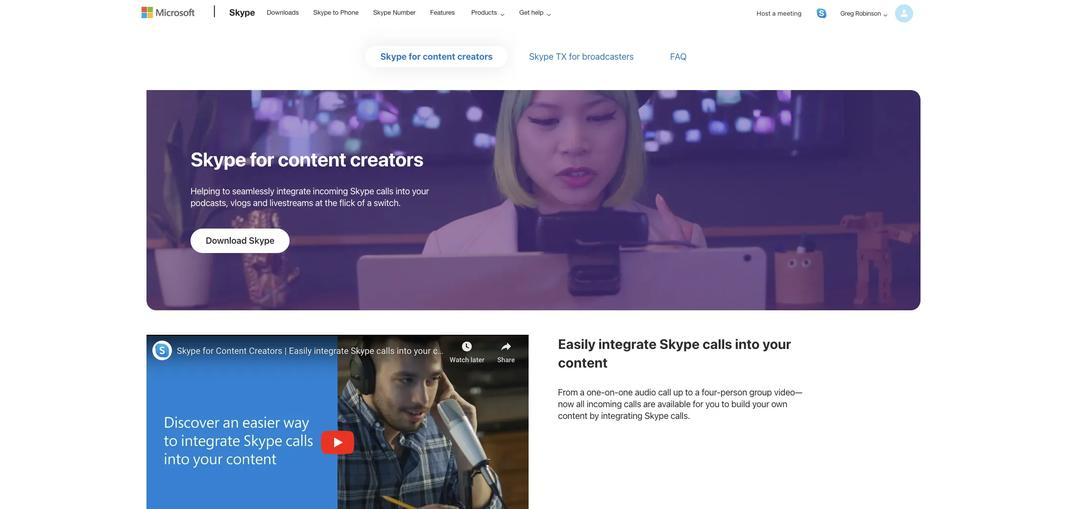 Task type: describe. For each thing, give the bounding box(es) containing it.
for inside from a one-on-one audio call up to a four-person group video— now all incoming calls are available for you to build your own content by integrating skype calls.
[[693, 400, 704, 410]]

integrate inside helping to seamlessly integrate incoming skype calls into your podcasts, vlogs and livestreams at the flick of a switch.
[[277, 186, 311, 197]]

into inside easily integrate skype calls into your content
[[736, 336, 760, 353]]

products button
[[463, 0, 513, 25]]

meeting
[[778, 9, 802, 17]]

get
[[520, 9, 530, 16]]

video—
[[775, 388, 803, 398]]

download
[[206, 236, 247, 246]]

downloads
[[267, 9, 299, 16]]

download skype
[[206, 236, 275, 246]]

help
[[532, 9, 544, 16]]

switch.
[[374, 198, 401, 208]]

easily integrate skype calls into your content
[[558, 336, 792, 371]]

 link
[[817, 8, 827, 18]]

calls inside easily integrate skype calls into your content
[[703, 336, 733, 353]]

skype number
[[373, 9, 416, 16]]

content inside easily integrate skype calls into your content
[[558, 355, 608, 371]]

from
[[558, 388, 578, 398]]

skype for content creators link
[[381, 51, 493, 62]]

your inside easily integrate skype calls into your content
[[763, 336, 792, 353]]

greg
[[841, 9, 854, 17]]

on-
[[605, 388, 619, 398]]

0 vertical spatial creators
[[458, 51, 493, 62]]

content down features at the left top of the page
[[423, 51, 456, 62]]

skype tx for broadcasters
[[529, 51, 634, 62]]

vlogs
[[231, 198, 251, 208]]

available
[[658, 400, 691, 410]]

skype to phone
[[314, 9, 359, 16]]

a up all
[[580, 388, 585, 398]]

and
[[253, 198, 268, 208]]

at
[[316, 198, 323, 208]]

calls inside helping to seamlessly integrate incoming skype calls into your podcasts, vlogs and livestreams at the flick of a switch.
[[377, 186, 394, 197]]

menu bar containing host a meeting
[[142, 1, 926, 52]]

content up helping to seamlessly integrate incoming skype calls into your podcasts, vlogs and livestreams at the flick of a switch.
[[278, 148, 346, 171]]

downloads link
[[263, 0, 303, 24]]

your inside helping to seamlessly integrate incoming skype calls into your podcasts, vlogs and livestreams at the flick of a switch.
[[412, 186, 429, 197]]

phone
[[341, 9, 359, 16]]

livestreams
[[270, 198, 313, 208]]

a inside 'link'
[[773, 9, 776, 17]]

avatar image
[[896, 4, 914, 23]]

from a one-on-one audio call up to a four-person group video— now all incoming calls are available for you to build your own content by integrating skype calls.
[[558, 388, 803, 422]]

to inside skype to phone link
[[333, 9, 339, 16]]

one-
[[587, 388, 605, 398]]

skype link
[[225, 0, 260, 27]]

group
[[750, 388, 773, 398]]

products
[[472, 9, 497, 16]]

skype number link
[[369, 0, 420, 24]]

build
[[732, 400, 751, 410]]

helping to seamlessly integrate incoming skype calls into your podcasts, vlogs and livestreams at the flick of a switch.
[[191, 186, 429, 208]]

get help
[[520, 9, 544, 16]]

a left 'four-'
[[696, 388, 700, 398]]

greg robinson link
[[833, 1, 914, 26]]

four-
[[702, 388, 721, 398]]

robinson
[[856, 9, 882, 17]]

you
[[706, 400, 720, 410]]

integrate inside easily integrate skype calls into your content
[[599, 336, 657, 353]]

all
[[577, 400, 585, 410]]

call
[[659, 388, 672, 398]]

skype left downloads link
[[229, 7, 255, 18]]

content inside from a one-on-one audio call up to a four-person group video— now all incoming calls are available for you to build your own content by integrating skype calls.
[[558, 411, 588, 422]]

microsoft image
[[142, 7, 195, 18]]

skype inside easily integrate skype calls into your content
[[660, 336, 700, 353]]

own
[[772, 400, 788, 410]]



Task type: vqa. For each thing, say whether or not it's contained in the screenshot.
the rightmost 'skype's'
no



Task type: locate. For each thing, give the bounding box(es) containing it.
to right 'you'
[[722, 400, 730, 410]]

a inside helping to seamlessly integrate incoming skype calls into your podcasts, vlogs and livestreams at the flick of a switch.
[[367, 198, 372, 208]]

helping
[[191, 186, 220, 197]]

host
[[757, 9, 771, 17]]

skype left number
[[373, 9, 391, 16]]

0 horizontal spatial creators
[[350, 148, 424, 171]]

2 horizontal spatial calls
[[703, 336, 733, 353]]

1 vertical spatial calls
[[703, 336, 733, 353]]

creators up switch.
[[350, 148, 424, 171]]

0 vertical spatial integrate
[[277, 186, 311, 197]]

to left 'phone'
[[333, 9, 339, 16]]

incoming up the
[[313, 186, 348, 197]]

content down now
[[558, 411, 588, 422]]

incoming down on-
[[587, 400, 622, 410]]

calls up switch.
[[377, 186, 394, 197]]

audio
[[635, 388, 657, 398]]

incoming
[[313, 186, 348, 197], [587, 400, 622, 410]]

into inside helping to seamlessly integrate incoming skype calls into your podcasts, vlogs and livestreams at the flick of a switch.
[[396, 186, 410, 197]]

skype
[[229, 7, 255, 18], [314, 9, 331, 16], [373, 9, 391, 16], [381, 51, 407, 62], [529, 51, 554, 62], [191, 148, 246, 171], [350, 186, 374, 197], [249, 236, 275, 246], [660, 336, 700, 353], [645, 411, 669, 422]]

for right tx
[[570, 51, 580, 62]]

1 vertical spatial incoming
[[587, 400, 622, 410]]

1 vertical spatial into
[[736, 336, 760, 353]]

for down number
[[409, 51, 421, 62]]

flick
[[340, 198, 355, 208]]

your
[[412, 186, 429, 197], [763, 336, 792, 353], [753, 400, 770, 410]]

easily
[[558, 336, 596, 353]]

greg robinson
[[841, 9, 882, 17]]

into
[[396, 186, 410, 197], [736, 336, 760, 353]]

integrating
[[602, 411, 643, 422]]

seamlessly
[[232, 186, 275, 197]]

content down easily
[[558, 355, 608, 371]]

one
[[619, 388, 633, 398]]

the
[[325, 198, 338, 208]]

now
[[558, 400, 574, 410]]

1 vertical spatial your
[[763, 336, 792, 353]]

skype for content creators down features at the left top of the page
[[381, 51, 493, 62]]

for
[[409, 51, 421, 62], [570, 51, 580, 62], [250, 148, 274, 171], [693, 400, 704, 410]]

calls up 'four-'
[[703, 336, 733, 353]]

a
[[773, 9, 776, 17], [367, 198, 372, 208], [580, 388, 585, 398], [696, 388, 700, 398]]

1 horizontal spatial creators
[[458, 51, 493, 62]]

a right "host"
[[773, 9, 776, 17]]

skype for content creators
[[381, 51, 493, 62], [191, 148, 424, 171]]

get help button
[[511, 0, 559, 25]]

0 horizontal spatial calls
[[377, 186, 394, 197]]

skype tx for broadcasters link
[[529, 51, 634, 62]]

skype up of on the top of the page
[[350, 186, 374, 197]]

calls down one
[[624, 400, 642, 410]]

2 vertical spatial your
[[753, 400, 770, 410]]

0 vertical spatial incoming
[[313, 186, 348, 197]]

content
[[423, 51, 456, 62], [278, 148, 346, 171], [558, 355, 608, 371], [558, 411, 588, 422]]

1 vertical spatial integrate
[[599, 336, 657, 353]]

for left 'you'
[[693, 400, 704, 410]]

creators down products
[[458, 51, 493, 62]]

faq link
[[671, 51, 687, 62]]

host a meeting link
[[749, 1, 810, 26]]

calls inside from a one-on-one audio call up to a four-person group video— now all incoming calls are available for you to build your own content by integrating skype calls.
[[624, 400, 642, 410]]

0 horizontal spatial into
[[396, 186, 410, 197]]

skype left 'phone'
[[314, 9, 331, 16]]

calls
[[377, 186, 394, 197], [703, 336, 733, 353], [624, 400, 642, 410]]

0 horizontal spatial incoming
[[313, 186, 348, 197]]

2 vertical spatial calls
[[624, 400, 642, 410]]

calls.
[[671, 411, 691, 422]]

0 horizontal spatial integrate
[[277, 186, 311, 197]]

to right up
[[686, 388, 693, 398]]

for up seamlessly
[[250, 148, 274, 171]]

faq
[[671, 51, 687, 62]]

skype for content creators main content
[[0, 36, 1068, 510]]

podcasts,
[[191, 198, 228, 208]]

are
[[644, 400, 656, 410]]

menu bar
[[142, 1, 926, 52]]

incoming inside helping to seamlessly integrate incoming skype calls into your podcasts, vlogs and livestreams at the flick of a switch.
[[313, 186, 348, 197]]

to
[[333, 9, 339, 16], [222, 186, 230, 197], [686, 388, 693, 398], [722, 400, 730, 410]]

0 vertical spatial your
[[412, 186, 429, 197]]

skype down skype number
[[381, 51, 407, 62]]

1 horizontal spatial into
[[736, 336, 760, 353]]

1 horizontal spatial incoming
[[587, 400, 622, 410]]

0 vertical spatial into
[[396, 186, 410, 197]]

skype inside from a one-on-one audio call up to a four-person group video— now all incoming calls are available for you to build your own content by integrating skype calls.
[[645, 411, 669, 422]]

skype left tx
[[529, 51, 554, 62]]

person
[[721, 388, 748, 398]]

number
[[393, 9, 416, 16]]

0 vertical spatial skype for content creators
[[381, 51, 493, 62]]

incoming inside from a one-on-one audio call up to a four-person group video— now all incoming calls are available for you to build your own content by integrating skype calls.
[[587, 400, 622, 410]]

skype inside helping to seamlessly integrate incoming skype calls into your podcasts, vlogs and livestreams at the flick of a switch.
[[350, 186, 374, 197]]

to up podcasts,
[[222, 186, 230, 197]]

skype up up
[[660, 336, 700, 353]]

up
[[674, 388, 684, 398]]

tx
[[556, 51, 567, 62]]

integrate
[[277, 186, 311, 197], [599, 336, 657, 353]]

1 horizontal spatial integrate
[[599, 336, 657, 353]]

host a meeting
[[757, 9, 802, 17]]

features
[[430, 9, 455, 16]]

creators
[[458, 51, 493, 62], [350, 148, 424, 171]]

1 horizontal spatial calls
[[624, 400, 642, 410]]

integrate up livestreams
[[277, 186, 311, 197]]

1 vertical spatial creators
[[350, 148, 424, 171]]

to inside helping to seamlessly integrate incoming skype calls into your podcasts, vlogs and livestreams at the flick of a switch.
[[222, 186, 230, 197]]

by
[[590, 411, 599, 422]]

features link
[[426, 0, 460, 24]]

of
[[357, 198, 365, 208]]

a right of on the top of the page
[[367, 198, 372, 208]]

broadcasters
[[583, 51, 634, 62]]

your inside from a one-on-one audio call up to a four-person group video— now all incoming calls are available for you to build your own content by integrating skype calls.
[[753, 400, 770, 410]]

skype up helping
[[191, 148, 246, 171]]

download skype link
[[191, 229, 290, 253]]

integrate up one
[[599, 336, 657, 353]]

0 vertical spatial calls
[[377, 186, 394, 197]]

skype down are
[[645, 411, 669, 422]]

skype right download
[[249, 236, 275, 246]]

1 vertical spatial skype for content creators
[[191, 148, 424, 171]]

arrow down image
[[880, 9, 892, 21]]

skype to phone link
[[309, 0, 363, 24]]

skype for content creators up helping to seamlessly integrate incoming skype calls into your podcasts, vlogs and livestreams at the flick of a switch.
[[191, 148, 424, 171]]



